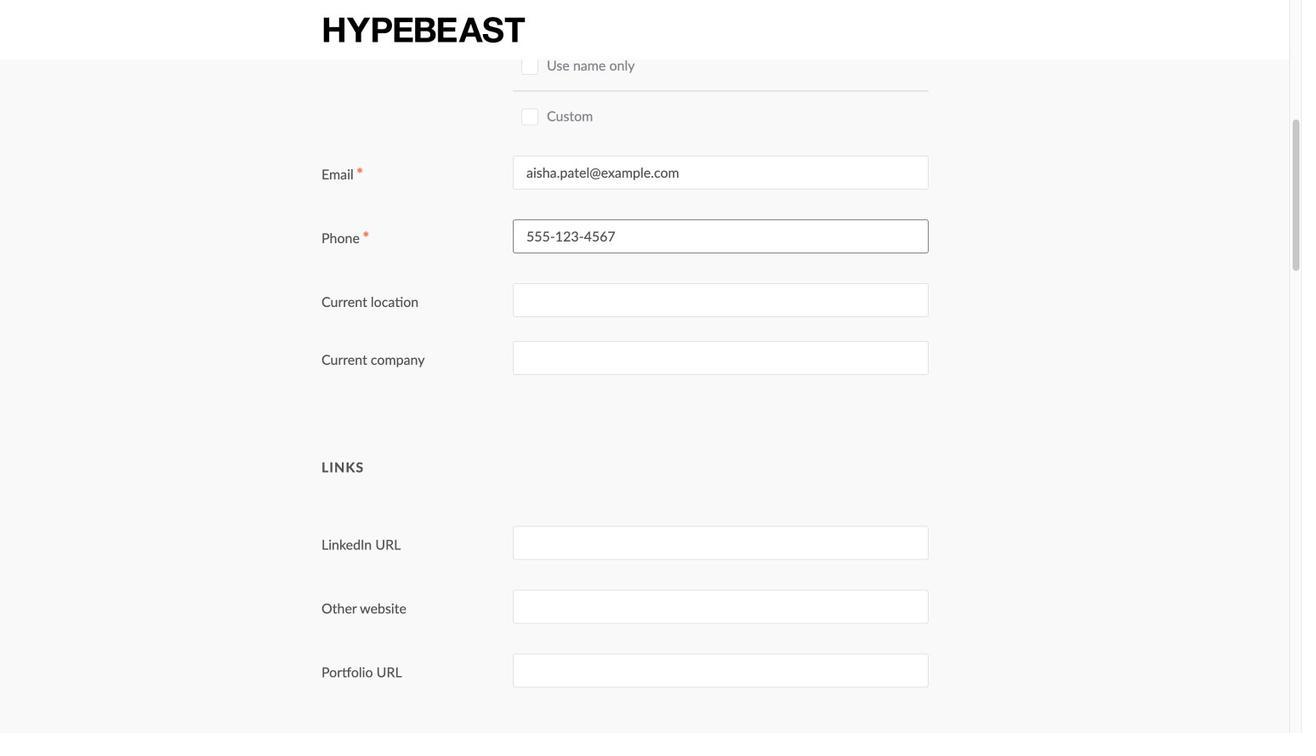 Task type: describe. For each thing, give the bounding box(es) containing it.
hypebeast logo image
[[321, 15, 527, 45]]



Task type: locate. For each thing, give the bounding box(es) containing it.
None text field
[[513, 341, 929, 375]]

None text field
[[513, 219, 929, 253], [513, 283, 929, 317], [513, 526, 929, 560], [513, 590, 929, 624], [513, 654, 929, 688], [513, 219, 929, 253], [513, 283, 929, 317], [513, 526, 929, 560], [513, 590, 929, 624], [513, 654, 929, 688]]

None checkbox
[[780, 0, 797, 18], [521, 58, 538, 75], [780, 0, 797, 18], [521, 58, 538, 75]]

None email field
[[513, 155, 929, 189]]

None checkbox
[[521, 0, 538, 18], [648, 0, 665, 18], [521, 108, 538, 125], [521, 0, 538, 18], [648, 0, 665, 18], [521, 108, 538, 125]]



Task type: vqa. For each thing, say whether or not it's contained in the screenshot.
Hypebeast logo
yes



